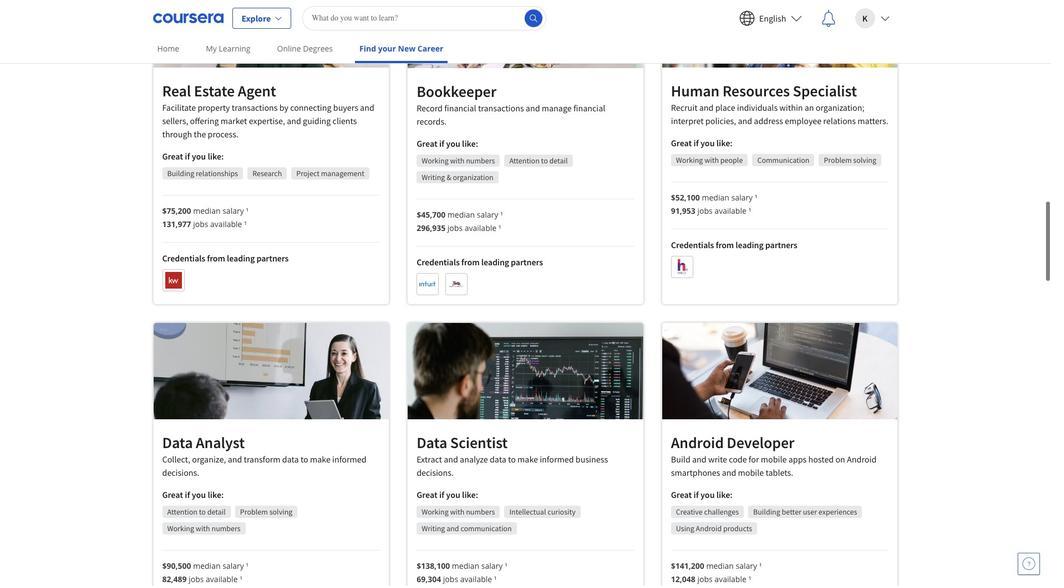 Task type: describe. For each thing, give the bounding box(es) containing it.
if for bookkeeper
[[439, 138, 444, 149]]

coursera image
[[153, 9, 223, 27]]

data for data scientist
[[417, 433, 447, 453]]

12,048
[[671, 574, 695, 585]]

property
[[198, 102, 230, 113]]

great for android developer
[[671, 490, 692, 501]]

record
[[417, 102, 443, 114]]

working with numbers for data scientist
[[422, 508, 495, 518]]

within
[[779, 102, 803, 113]]

explore button
[[232, 7, 291, 29]]

salary for human resources specialist
[[731, 192, 753, 203]]

find your new career
[[359, 43, 443, 54]]

median for data scientist
[[452, 561, 479, 572]]

credentials from leading partners for record
[[417, 257, 543, 268]]

home link
[[153, 36, 184, 61]]

to inside data analyst collect, organize, and transform data to make informed decisions.
[[301, 454, 308, 465]]

curiosity
[[548, 508, 576, 518]]

jobs for bookkeeper
[[448, 223, 463, 233]]

k button
[[846, 0, 898, 36]]

available for android developer
[[715, 574, 746, 585]]

great if you like: for real estate agent
[[162, 151, 224, 162]]

great if you like: for bookkeeper
[[417, 138, 478, 149]]

collect,
[[162, 454, 190, 465]]

learning
[[219, 43, 250, 54]]

leading for financial
[[481, 257, 509, 268]]

market
[[221, 115, 247, 126]]

building relationships
[[167, 168, 238, 178]]

jobs for data analyst
[[189, 575, 204, 585]]

salary for data scientist
[[481, 561, 503, 572]]

writing for data scientist
[[422, 524, 445, 534]]

from for resources
[[716, 239, 734, 251]]

you for human resources specialist
[[701, 137, 715, 149]]

relations
[[823, 115, 856, 126]]

working up $90,500
[[167, 524, 194, 534]]

1 horizontal spatial solving
[[853, 155, 876, 165]]

sellers,
[[162, 115, 188, 126]]

median for android developer
[[706, 561, 734, 572]]

if for data analyst
[[185, 490, 190, 501]]

like: for human resources specialist
[[716, 137, 733, 149]]

building for building better user experiences
[[753, 507, 780, 517]]

$90,500 median salary ¹ 82,489 jobs available ¹
[[162, 561, 249, 585]]

organization;
[[816, 102, 864, 113]]

0 vertical spatial mobile
[[761, 454, 787, 465]]

working for bookkeeper
[[422, 156, 449, 166]]

you for android developer
[[701, 490, 715, 501]]

numbers for data scientist
[[466, 508, 495, 518]]

building better user experiences
[[753, 507, 857, 517]]

131,977
[[162, 219, 191, 229]]

you for data analyst
[[192, 490, 206, 501]]

android developer build and write code for mobile apps hosted on android smartphones and mobile tablets.
[[671, 433, 877, 478]]

if for real estate agent
[[185, 151, 190, 162]]

$45,700
[[417, 210, 445, 220]]

$141,200 median salary ¹ 12,048 jobs available ¹
[[671, 561, 762, 585]]

human resources specialist recruit and place individuals within an organization; interpret policies, and address employee relations matters.
[[671, 81, 888, 126]]

working for data scientist
[[422, 508, 449, 518]]

writing for bookkeeper
[[422, 172, 445, 182]]

working with numbers for bookkeeper
[[422, 156, 495, 166]]

user
[[803, 507, 817, 517]]

and inside 'bookkeeper record financial transactions and manage financial records.'
[[526, 102, 540, 114]]

296,935
[[417, 223, 445, 233]]

like: for data scientist
[[462, 490, 478, 501]]

english
[[759, 12, 786, 24]]

decisions. for analyst
[[162, 467, 199, 479]]

explore
[[242, 12, 271, 24]]

like: for android developer
[[716, 490, 733, 501]]

partners for agent
[[256, 253, 289, 264]]

specialist
[[793, 81, 857, 101]]

$75,200
[[162, 206, 191, 216]]

great for data scientist
[[417, 490, 437, 501]]

$52,100
[[671, 192, 700, 203]]

82,489
[[162, 575, 187, 585]]

career
[[418, 43, 443, 54]]

interpret
[[671, 115, 704, 126]]

and left communication
[[447, 524, 459, 534]]

transform
[[244, 454, 280, 465]]

informed inside data analyst collect, organize, and transform data to make informed decisions.
[[332, 454, 366, 465]]

creative
[[676, 507, 703, 517]]

credentials for resources
[[671, 239, 714, 251]]

business
[[576, 454, 608, 466]]

analyze
[[460, 454, 488, 466]]

to down organize,
[[199, 507, 206, 517]]

if for human resources specialist
[[694, 137, 699, 149]]

and inside data scientist extract and analyze data to make informed business decisions.
[[444, 454, 458, 466]]

great for data analyst
[[162, 490, 183, 501]]

developer
[[727, 433, 795, 453]]

connecting
[[290, 102, 331, 113]]

great if you like: for data analyst
[[162, 490, 224, 501]]

like: for real estate agent
[[208, 151, 224, 162]]

with up $90,500 median salary ¹ 82,489 jobs available ¹
[[196, 524, 210, 534]]

from for record
[[461, 257, 480, 268]]

resources
[[723, 81, 790, 101]]

0 horizontal spatial problem solving
[[240, 507, 293, 517]]

1 vertical spatial mobile
[[738, 467, 764, 478]]

if for android developer
[[694, 490, 699, 501]]

to inside data scientist extract and analyze data to make informed business decisions.
[[508, 454, 516, 466]]

0 vertical spatial android
[[671, 433, 724, 453]]

bookkeeper
[[417, 81, 496, 101]]

$45,700 median salary ¹ 296,935 jobs available ¹
[[417, 210, 503, 233]]

estate
[[194, 81, 235, 101]]

agent
[[238, 81, 276, 101]]

2 vertical spatial numbers
[[212, 524, 241, 534]]

relationships
[[196, 168, 238, 178]]

data analyst image
[[153, 323, 389, 420]]

available for human resources specialist
[[715, 206, 746, 216]]

69,304
[[417, 575, 441, 585]]

0 vertical spatial attention
[[509, 156, 540, 166]]

available for data scientist
[[460, 575, 492, 585]]

decisions. for scientist
[[417, 468, 454, 479]]

leading for specialist
[[736, 239, 764, 251]]

What do you want to learn? text field
[[302, 6, 546, 30]]

project
[[296, 168, 319, 178]]

human
[[671, 81, 720, 101]]

great for bookkeeper
[[417, 138, 437, 149]]

salary for data analyst
[[223, 561, 244, 572]]

extract
[[417, 454, 442, 466]]

using android products
[[676, 524, 752, 534]]

online degrees link
[[273, 36, 337, 61]]

0 horizontal spatial solving
[[269, 507, 293, 517]]

2 vertical spatial working with numbers
[[167, 524, 241, 534]]

like: for data analyst
[[208, 490, 224, 501]]

real
[[162, 81, 191, 101]]

$75,200 median salary ¹ 131,977 jobs available ¹
[[162, 206, 249, 229]]

my
[[206, 43, 217, 54]]

0 vertical spatial attention to detail
[[509, 156, 568, 166]]

your
[[378, 43, 396, 54]]

address
[[754, 115, 783, 126]]

data inside data analyst collect, organize, and transform data to make informed decisions.
[[282, 454, 299, 465]]

process.
[[208, 129, 238, 140]]

organize,
[[192, 454, 226, 465]]

my learning link
[[201, 36, 255, 61]]

guiding
[[303, 115, 331, 126]]

and down by
[[287, 115, 301, 126]]

home
[[157, 43, 179, 54]]

data for data analyst
[[162, 433, 193, 453]]

$141,200
[[671, 561, 704, 572]]

with for bookkeeper
[[450, 156, 464, 166]]

great for real estate agent
[[162, 151, 183, 162]]

better
[[782, 507, 801, 517]]

salary for bookkeeper
[[477, 210, 498, 220]]

buyers
[[333, 102, 358, 113]]

recruit
[[671, 102, 698, 113]]

jobs for human resources specialist
[[697, 206, 713, 216]]

writing & organization
[[422, 172, 493, 182]]

and down code
[[722, 467, 736, 478]]

$90,500
[[162, 561, 191, 572]]

2 financial from the left
[[573, 102, 605, 114]]

for
[[749, 454, 759, 465]]



Task type: vqa. For each thing, say whether or not it's contained in the screenshot.
All information is taken from the BLS unless otherwise noted. Salary data taken from Glassdoor is indicated by an asterisk (*), which includes the total pay for the position, including base pay and additional pay consisting of bonuses, tips, commissions, and/or profit sharing.
no



Task type: locate. For each thing, give the bounding box(es) containing it.
help center image
[[1022, 558, 1036, 571]]

transactions down agent
[[232, 102, 278, 113]]

bookkeeper record financial transactions and manage financial records.
[[417, 81, 605, 127]]

0 horizontal spatial transactions
[[232, 102, 278, 113]]

degrees
[[303, 43, 333, 54]]

you for bookkeeper
[[446, 138, 460, 149]]

0 vertical spatial numbers
[[466, 156, 495, 166]]

make inside data scientist extract and analyze data to make informed business decisions.
[[518, 454, 538, 466]]

detail down organize,
[[207, 507, 226, 517]]

0 horizontal spatial leading
[[227, 253, 255, 264]]

data analyst collect, organize, and transform data to make informed decisions.
[[162, 433, 366, 479]]

facilitate
[[162, 102, 196, 113]]

1 horizontal spatial attention
[[509, 156, 540, 166]]

available right the "296,935"
[[465, 223, 497, 233]]

available for data analyst
[[206, 575, 238, 585]]

median right the $52,100
[[702, 192, 729, 203]]

1 vertical spatial problem
[[240, 507, 268, 517]]

intellectual curiosity
[[509, 508, 576, 518]]

from down $52,100 median salary ¹ 91,953 jobs available ¹
[[716, 239, 734, 251]]

if up the creative
[[694, 490, 699, 501]]

research
[[252, 168, 282, 178]]

0 horizontal spatial decisions.
[[162, 467, 199, 479]]

and up smartphones
[[692, 454, 706, 465]]

0 horizontal spatial data
[[282, 454, 299, 465]]

my learning
[[206, 43, 250, 54]]

like: up challenges
[[716, 490, 733, 501]]

0 vertical spatial problem
[[824, 155, 852, 165]]

you for real estate agent
[[192, 151, 206, 162]]

working for human resources specialist
[[676, 155, 703, 165]]

great if you like: up building relationships
[[162, 151, 224, 162]]

1 horizontal spatial leading
[[481, 257, 509, 268]]

1 horizontal spatial credentials
[[417, 257, 460, 268]]

available inside $45,700 median salary ¹ 296,935 jobs available ¹
[[465, 223, 497, 233]]

jobs inside $90,500 median salary ¹ 82,489 jobs available ¹
[[189, 575, 204, 585]]

data
[[162, 433, 193, 453], [417, 433, 447, 453]]

available inside $75,200 median salary ¹ 131,977 jobs available ¹
[[210, 219, 242, 229]]

1 horizontal spatial attention to detail
[[509, 156, 568, 166]]

and down individuals on the right top of page
[[738, 115, 752, 126]]

credentials for record
[[417, 257, 460, 268]]

1 vertical spatial attention
[[167, 507, 197, 517]]

bookkeeper image
[[408, 0, 643, 68]]

tablets.
[[766, 467, 793, 478]]

you down the records.
[[446, 138, 460, 149]]

great down interpret
[[671, 137, 692, 149]]

building left relationships
[[167, 168, 194, 178]]

0 vertical spatial building
[[167, 168, 194, 178]]

great if you like:
[[671, 137, 733, 149], [417, 138, 478, 149], [162, 151, 224, 162], [671, 490, 733, 501], [162, 490, 224, 501], [417, 490, 478, 501]]

make inside data analyst collect, organize, and transform data to make informed decisions.
[[310, 454, 330, 465]]

experiences
[[819, 507, 857, 517]]

building for building relationships
[[167, 168, 194, 178]]

an
[[805, 102, 814, 113]]

informed
[[332, 454, 366, 465], [540, 454, 574, 466]]

available for real estate agent
[[210, 219, 242, 229]]

hosted
[[808, 454, 834, 465]]

data up extract on the left bottom of the page
[[417, 433, 447, 453]]

android right on on the right of the page
[[847, 454, 877, 465]]

2 horizontal spatial leading
[[736, 239, 764, 251]]

1 horizontal spatial problem
[[824, 155, 852, 165]]

if down extract on the left bottom of the page
[[439, 490, 444, 501]]

data inside data scientist extract and analyze data to make informed business decisions.
[[417, 433, 447, 453]]

median inside $90,500 median salary ¹ 82,489 jobs available ¹
[[193, 561, 220, 572]]

0 vertical spatial writing
[[422, 172, 445, 182]]

problem down relations
[[824, 155, 852, 165]]

1 horizontal spatial transactions
[[478, 102, 524, 114]]

median right the $75,200
[[193, 206, 220, 216]]

working with numbers up writing and communication
[[422, 508, 495, 518]]

problem solving down relations
[[824, 155, 876, 165]]

to right analyze
[[508, 454, 516, 466]]

median inside $52,100 median salary ¹ 91,953 jobs available ¹
[[702, 192, 729, 203]]

1 horizontal spatial informed
[[540, 454, 574, 466]]

and down analyst
[[228, 454, 242, 465]]

median inside $138,100 median salary ¹ 69,304 jobs available ¹
[[452, 561, 479, 572]]

decisions.
[[162, 467, 199, 479], [417, 468, 454, 479]]

if up working with people
[[694, 137, 699, 149]]

great up the creative
[[671, 490, 692, 501]]

1 horizontal spatial financial
[[573, 102, 605, 114]]

financial right manage
[[573, 102, 605, 114]]

you up building relationships
[[192, 151, 206, 162]]

&
[[447, 172, 451, 182]]

0 horizontal spatial from
[[207, 253, 225, 264]]

credentials down 131,977
[[162, 253, 205, 264]]

median right the $141,200
[[706, 561, 734, 572]]

jobs for android developer
[[697, 574, 713, 585]]

through
[[162, 129, 192, 140]]

$138,100
[[417, 561, 450, 572]]

mobile down for at the bottom right of the page
[[738, 467, 764, 478]]

2 writing from the top
[[422, 524, 445, 534]]

working with people
[[676, 155, 743, 165]]

analyst
[[196, 433, 245, 453]]

if up building relationships
[[185, 151, 190, 162]]

great if you like: for android developer
[[671, 490, 733, 501]]

on
[[836, 454, 845, 465]]

1 horizontal spatial credentials from leading partners
[[417, 257, 543, 268]]

0 vertical spatial working with numbers
[[422, 156, 495, 166]]

policies,
[[705, 115, 736, 126]]

leading down $75,200 median salary ¹ 131,977 jobs available ¹
[[227, 253, 255, 264]]

partners for financial
[[511, 257, 543, 268]]

writing
[[422, 172, 445, 182], [422, 524, 445, 534]]

and inside data analyst collect, organize, and transform data to make informed decisions.
[[228, 454, 242, 465]]

matters.
[[858, 115, 888, 126]]

offering
[[190, 115, 219, 126]]

2 horizontal spatial partners
[[765, 239, 797, 251]]

records.
[[417, 116, 447, 127]]

0 horizontal spatial building
[[167, 168, 194, 178]]

decisions. down collect,
[[162, 467, 199, 479]]

0 horizontal spatial credentials
[[162, 253, 205, 264]]

1 vertical spatial detail
[[207, 507, 226, 517]]

decisions. inside data scientist extract and analyze data to make informed business decisions.
[[417, 468, 454, 479]]

1 vertical spatial problem solving
[[240, 507, 293, 517]]

jobs inside $141,200 median salary ¹ 12,048 jobs available ¹
[[697, 574, 713, 585]]

problem down transform
[[240, 507, 268, 517]]

jobs right the 12,048
[[697, 574, 713, 585]]

jobs right 91,953
[[697, 206, 713, 216]]

like: up relationships
[[208, 151, 224, 162]]

0 horizontal spatial data
[[162, 433, 193, 453]]

like: up people
[[716, 137, 733, 149]]

and left the place
[[699, 102, 714, 113]]

2 vertical spatial android
[[696, 524, 722, 534]]

decisions. down extract on the left bottom of the page
[[417, 468, 454, 479]]

jobs inside $138,100 median salary ¹ 69,304 jobs available ¹
[[443, 575, 458, 585]]

new
[[398, 43, 416, 54]]

median right $138,100
[[452, 561, 479, 572]]

financial down bookkeeper at top left
[[444, 102, 476, 114]]

91,953
[[671, 206, 695, 216]]

if down the records.
[[439, 138, 444, 149]]

available right 82,489 on the bottom of the page
[[206, 575, 238, 585]]

1 vertical spatial solving
[[269, 507, 293, 517]]

0 vertical spatial solving
[[853, 155, 876, 165]]

problem solving down transform
[[240, 507, 293, 517]]

median for human resources specialist
[[702, 192, 729, 203]]

make
[[310, 454, 330, 465], [518, 454, 538, 466]]

you
[[701, 137, 715, 149], [446, 138, 460, 149], [192, 151, 206, 162], [701, 490, 715, 501], [192, 490, 206, 501], [446, 490, 460, 501]]

like:
[[716, 137, 733, 149], [462, 138, 478, 149], [208, 151, 224, 162], [716, 490, 733, 501], [208, 490, 224, 501], [462, 490, 478, 501]]

find
[[359, 43, 376, 54]]

1 financial from the left
[[444, 102, 476, 114]]

transactions
[[232, 102, 278, 113], [478, 102, 524, 114]]

informed inside data scientist extract and analyze data to make informed business decisions.
[[540, 454, 574, 466]]

None search field
[[302, 6, 546, 30]]

real estate agent facilitate property transactions by connecting buyers and sellers, offering market expertise, and guiding clients through the process.
[[162, 81, 374, 140]]

median inside $45,700 median salary ¹ 296,935 jobs available ¹
[[448, 210, 475, 220]]

the
[[194, 129, 206, 140]]

with up writing & organization on the top of the page
[[450, 156, 464, 166]]

challenges
[[704, 507, 739, 517]]

detail
[[549, 156, 568, 166], [207, 507, 226, 517]]

transactions inside real estate agent facilitate property transactions by connecting buyers and sellers, offering market expertise, and guiding clients through the process.
[[232, 102, 278, 113]]

numbers up $90,500 median salary ¹ 82,489 jobs available ¹
[[212, 524, 241, 534]]

2 horizontal spatial credentials from leading partners
[[671, 239, 797, 251]]

management
[[321, 168, 364, 178]]

great if you like: down the records.
[[417, 138, 478, 149]]

from down $45,700 median salary ¹ 296,935 jobs available ¹
[[461, 257, 480, 268]]

smartphones
[[671, 467, 720, 478]]

working up &
[[422, 156, 449, 166]]

to down manage
[[541, 156, 548, 166]]

credentials for estate
[[162, 253, 205, 264]]

clients
[[333, 115, 357, 126]]

median right $90,500
[[193, 561, 220, 572]]

0 horizontal spatial problem
[[240, 507, 268, 517]]

transactions inside 'bookkeeper record financial transactions and manage financial records.'
[[478, 102, 524, 114]]

1 vertical spatial working with numbers
[[422, 508, 495, 518]]

available inside $138,100 median salary ¹ 69,304 jobs available ¹
[[460, 575, 492, 585]]

0 horizontal spatial attention
[[167, 507, 197, 517]]

financial
[[444, 102, 476, 114], [573, 102, 605, 114]]

1 writing from the top
[[422, 172, 445, 182]]

and right buyers
[[360, 102, 374, 113]]

1 horizontal spatial partners
[[511, 257, 543, 268]]

median for data analyst
[[193, 561, 220, 572]]

data inside data analyst collect, organize, and transform data to make informed decisions.
[[162, 433, 193, 453]]

great if you like: for human resources specialist
[[671, 137, 733, 149]]

numbers for bookkeeper
[[466, 156, 495, 166]]

available right 131,977
[[210, 219, 242, 229]]

2 horizontal spatial credentials
[[671, 239, 714, 251]]

building
[[167, 168, 194, 178], [753, 507, 780, 517]]

you for data scientist
[[446, 490, 460, 501]]

and right extract on the left bottom of the page
[[444, 454, 458, 466]]

working with numbers up $90,500 median salary ¹ 82,489 jobs available ¹
[[167, 524, 241, 534]]

credentials down 91,953
[[671, 239, 714, 251]]

android down the 'creative challenges' at the right of the page
[[696, 524, 722, 534]]

available
[[715, 206, 746, 216], [210, 219, 242, 229], [465, 223, 497, 233], [715, 574, 746, 585], [206, 575, 238, 585], [460, 575, 492, 585]]

if for data scientist
[[439, 490, 444, 501]]

1 horizontal spatial detail
[[549, 156, 568, 166]]

1 horizontal spatial building
[[753, 507, 780, 517]]

great if you like: up working with people
[[671, 137, 733, 149]]

mobile up tablets.
[[761, 454, 787, 465]]

jobs for data scientist
[[443, 575, 458, 585]]

salary inside $75,200 median salary ¹ 131,977 jobs available ¹
[[223, 206, 244, 216]]

0 horizontal spatial detail
[[207, 507, 226, 517]]

available right the "69,304"
[[460, 575, 492, 585]]

0 horizontal spatial partners
[[256, 253, 289, 264]]

jobs for real estate agent
[[193, 219, 208, 229]]

1 vertical spatial numbers
[[466, 508, 495, 518]]

salary inside $141,200 median salary ¹ 12,048 jobs available ¹
[[736, 561, 757, 572]]

attention
[[509, 156, 540, 166], [167, 507, 197, 517]]

partners for specialist
[[765, 239, 797, 251]]

from for estate
[[207, 253, 225, 264]]

available right 91,953
[[715, 206, 746, 216]]

great if you like: down organize,
[[162, 490, 224, 501]]

credentials down the "296,935"
[[417, 257, 460, 268]]

leading for agent
[[227, 253, 255, 264]]

jobs right the "69,304"
[[443, 575, 458, 585]]

median for real estate agent
[[193, 206, 220, 216]]

salary inside $52,100 median salary ¹ 91,953 jobs available ¹
[[731, 192, 753, 203]]

writing left &
[[422, 172, 445, 182]]

like: for bookkeeper
[[462, 138, 478, 149]]

working up the $52,100
[[676, 155, 703, 165]]

0 vertical spatial problem solving
[[824, 155, 876, 165]]

available right the 12,048
[[715, 574, 746, 585]]

partners
[[765, 239, 797, 251], [256, 253, 289, 264], [511, 257, 543, 268]]

online degrees
[[277, 43, 333, 54]]

0 horizontal spatial attention to detail
[[167, 507, 226, 517]]

available inside $141,200 median salary ¹ 12,048 jobs available ¹
[[715, 574, 746, 585]]

from down $75,200 median salary ¹ 131,977 jobs available ¹
[[207, 253, 225, 264]]

0 vertical spatial detail
[[549, 156, 568, 166]]

1 horizontal spatial problem solving
[[824, 155, 876, 165]]

find your new career link
[[355, 36, 448, 63]]

salary inside $90,500 median salary ¹ 82,489 jobs available ¹
[[223, 561, 244, 572]]

median inside $75,200 median salary ¹ 131,977 jobs available ¹
[[193, 206, 220, 216]]

0 horizontal spatial make
[[310, 454, 330, 465]]

code
[[729, 454, 747, 465]]

solving
[[853, 155, 876, 165], [269, 507, 293, 517]]

creative challenges
[[676, 507, 739, 517]]

0 horizontal spatial financial
[[444, 102, 476, 114]]

1 vertical spatial writing
[[422, 524, 445, 534]]

jobs inside $52,100 median salary ¹ 91,953 jobs available ¹
[[697, 206, 713, 216]]

1 horizontal spatial from
[[461, 257, 480, 268]]

credentials from leading partners down $75,200 median salary ¹ 131,977 jobs available ¹
[[162, 253, 289, 264]]

with for human resources specialist
[[705, 155, 719, 165]]

and left manage
[[526, 102, 540, 114]]

salary for real estate agent
[[223, 206, 244, 216]]

people
[[720, 155, 743, 165]]

credentials from leading partners for estate
[[162, 253, 289, 264]]

english button
[[730, 0, 811, 36]]

jobs right 82,489 on the bottom of the page
[[189, 575, 204, 585]]

0 horizontal spatial credentials from leading partners
[[162, 253, 289, 264]]

1 vertical spatial building
[[753, 507, 780, 517]]

to
[[541, 156, 548, 166], [301, 454, 308, 465], [508, 454, 516, 466], [199, 507, 206, 517]]

transactions down bookkeeper at top left
[[478, 102, 524, 114]]

android up build
[[671, 433, 724, 453]]

jobs right the "296,935"
[[448, 223, 463, 233]]

available for bookkeeper
[[465, 223, 497, 233]]

$52,100 median salary ¹ 91,953 jobs available ¹
[[671, 192, 757, 216]]

data right transform
[[282, 454, 299, 465]]

great down collect,
[[162, 490, 183, 501]]

1 horizontal spatial data
[[490, 454, 506, 466]]

1 vertical spatial attention to detail
[[167, 507, 226, 517]]

problem solving
[[824, 155, 876, 165], [240, 507, 293, 517]]

building left better
[[753, 507, 780, 517]]

median right $45,700
[[448, 210, 475, 220]]

leading down $45,700 median salary ¹ 296,935 jobs available ¹
[[481, 257, 509, 268]]

median for bookkeeper
[[448, 210, 475, 220]]

organization
[[453, 172, 493, 182]]

with for data scientist
[[450, 508, 464, 518]]

great if you like: for data scientist
[[417, 490, 478, 501]]

k
[[862, 12, 868, 24]]

available inside $90,500 median salary ¹ 82,489 jobs available ¹
[[206, 575, 238, 585]]

jobs right 131,977
[[193, 219, 208, 229]]

0 horizontal spatial informed
[[332, 454, 366, 465]]

apps
[[789, 454, 807, 465]]

decisions. inside data analyst collect, organize, and transform data to make informed decisions.
[[162, 467, 199, 479]]

you up the 'creative challenges' at the right of the page
[[701, 490, 715, 501]]

salary inside $138,100 median salary ¹ 69,304 jobs available ¹
[[481, 561, 503, 572]]

data scientist image
[[408, 323, 643, 420]]

great down the records.
[[417, 138, 437, 149]]

leading down $52,100 median salary ¹ 91,953 jobs available ¹
[[736, 239, 764, 251]]

salary inside $45,700 median salary ¹ 296,935 jobs available ¹
[[477, 210, 498, 220]]

1 horizontal spatial data
[[417, 433, 447, 453]]

1 horizontal spatial make
[[518, 454, 538, 466]]

like: down organize,
[[208, 490, 224, 501]]

credentials from leading partners for resources
[[671, 239, 797, 251]]

employee
[[785, 115, 822, 126]]

with up writing and communication
[[450, 508, 464, 518]]

you up writing and communication
[[446, 490, 460, 501]]

data inside data scientist extract and analyze data to make informed business decisions.
[[490, 454, 506, 466]]

working with numbers up writing & organization on the top of the page
[[422, 156, 495, 166]]

1 vertical spatial android
[[847, 454, 877, 465]]

like: up the organization
[[462, 138, 478, 149]]

detail down manage
[[549, 156, 568, 166]]

project management
[[296, 168, 364, 178]]

great
[[671, 137, 692, 149], [417, 138, 437, 149], [162, 151, 183, 162], [671, 490, 692, 501], [162, 490, 183, 501], [417, 490, 437, 501]]

great for human resources specialist
[[671, 137, 692, 149]]

salary for android developer
[[736, 561, 757, 572]]

credentials
[[671, 239, 714, 251], [162, 253, 205, 264], [417, 257, 460, 268]]

great if you like: up the 'creative challenges' at the right of the page
[[671, 490, 733, 501]]

great down extract on the left bottom of the page
[[417, 490, 437, 501]]

jobs inside $45,700 median salary ¹ 296,935 jobs available ¹
[[448, 223, 463, 233]]

products
[[723, 524, 752, 534]]

jobs
[[697, 206, 713, 216], [193, 219, 208, 229], [448, 223, 463, 233], [697, 574, 713, 585], [189, 575, 204, 585], [443, 575, 458, 585]]

with left people
[[705, 155, 719, 165]]

median inside $141,200 median salary ¹ 12,048 jobs available ¹
[[706, 561, 734, 572]]

you down organize,
[[192, 490, 206, 501]]

available inside $52,100 median salary ¹ 91,953 jobs available ¹
[[715, 206, 746, 216]]

like: up writing and communication
[[462, 490, 478, 501]]

you up working with people
[[701, 137, 715, 149]]

2 horizontal spatial from
[[716, 239, 734, 251]]

1 horizontal spatial decisions.
[[417, 468, 454, 479]]

jobs inside $75,200 median salary ¹ 131,977 jobs available ¹
[[193, 219, 208, 229]]



